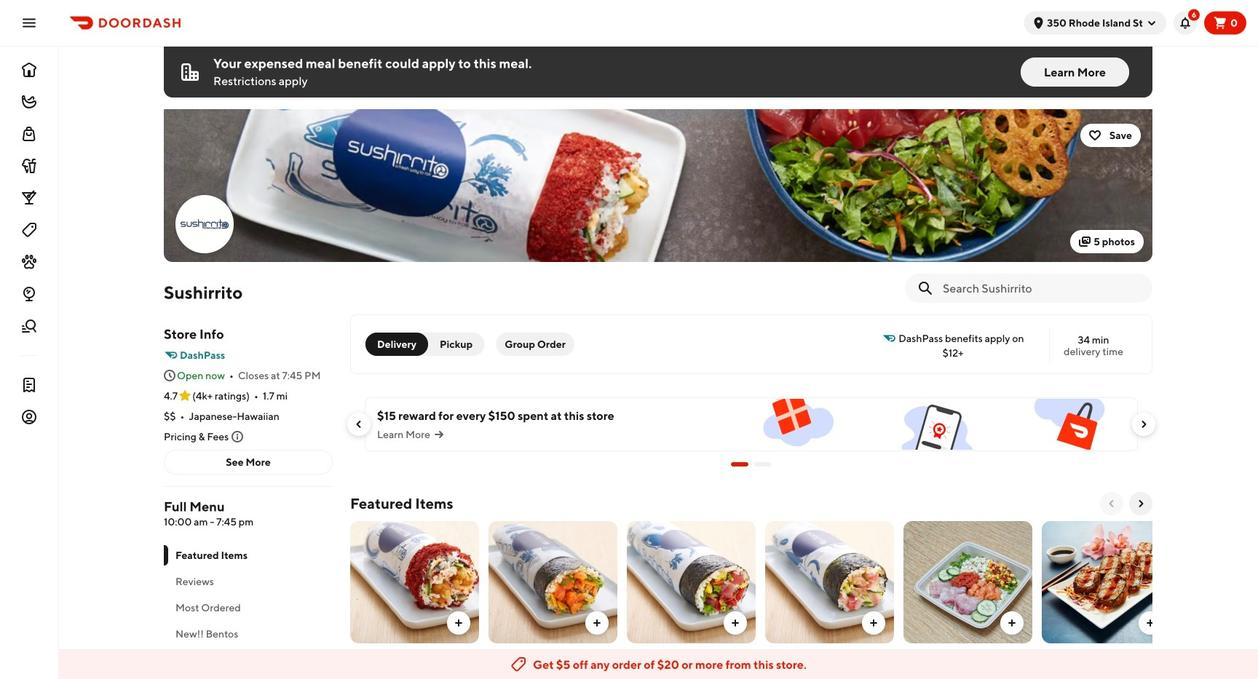 Task type: describe. For each thing, give the bounding box(es) containing it.
previous button of carousel image
[[353, 419, 365, 431]]

add item to cart image for "three amigos bento" image
[[1007, 618, 1018, 629]]

add item to cart image for satori image
[[868, 618, 880, 629]]

add item to cart image for panko-crusted spam musubi image
[[1145, 618, 1157, 629]]

panko-crusted spam musubi image
[[1042, 522, 1171, 644]]

three amigos bento image
[[904, 522, 1033, 644]]

0 vertical spatial next button of carousel image
[[1139, 419, 1150, 431]]

add item to cart image for 'latin ninja' image
[[592, 618, 603, 629]]

notification bell image
[[1180, 17, 1192, 29]]

1 vertical spatial next button of carousel image
[[1136, 498, 1147, 510]]

satori image
[[766, 522, 895, 644]]

open menu image
[[20, 14, 38, 32]]



Task type: vqa. For each thing, say whether or not it's contained in the screenshot.
panko-crusted spam musubi image on the right of the page Add item to cart image
yes



Task type: locate. For each thing, give the bounding box(es) containing it.
order methods option group
[[366, 333, 485, 356]]

add item to cart image for geisha's kiss image
[[730, 618, 742, 629]]

None radio
[[366, 333, 428, 356], [417, 333, 485, 356], [366, 333, 428, 356], [417, 333, 485, 356]]

select promotional banner element
[[731, 452, 772, 478]]

geisha's kiss image
[[627, 522, 756, 644]]

sumo crunch image
[[350, 522, 479, 644]]

3 add item to cart image from the left
[[868, 618, 880, 629]]

1 add item to cart image from the left
[[592, 618, 603, 629]]

4 add item to cart image from the left
[[1007, 618, 1018, 629]]

heading
[[350, 495, 454, 513]]

5 add item to cart image from the left
[[1145, 618, 1157, 629]]

Item Search search field
[[943, 280, 1141, 296]]

add item to cart image
[[453, 618, 465, 629]]

sushirrito image
[[164, 109, 1153, 262], [177, 197, 232, 252]]

2 add item to cart image from the left
[[730, 618, 742, 629]]

latin ninja image
[[489, 522, 618, 644]]

previous button of carousel image
[[1107, 498, 1118, 510]]

add item to cart image
[[592, 618, 603, 629], [730, 618, 742, 629], [868, 618, 880, 629], [1007, 618, 1018, 629], [1145, 618, 1157, 629]]

next button of carousel image
[[1139, 419, 1150, 431], [1136, 498, 1147, 510]]



